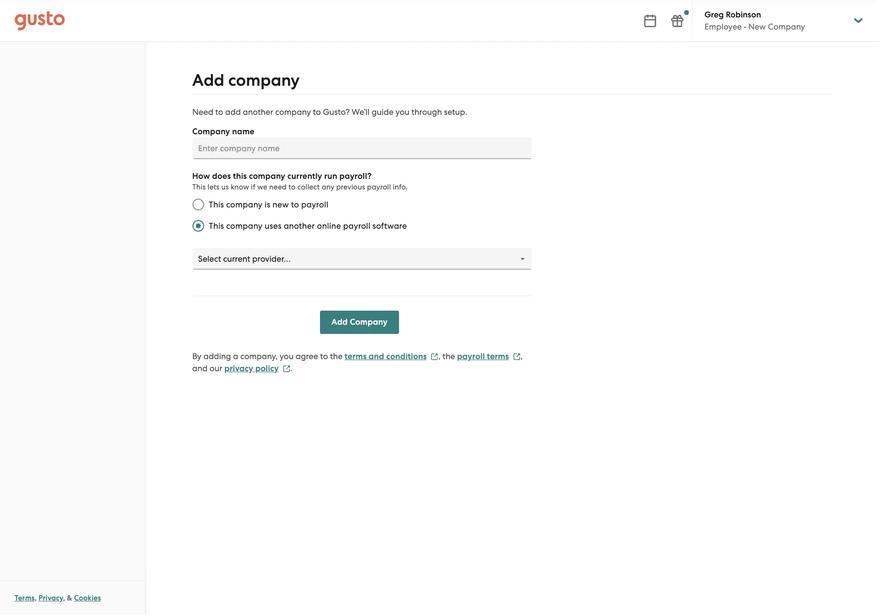 Task type: locate. For each thing, give the bounding box(es) containing it.
0 vertical spatial and
[[369, 352, 385, 362]]

opens in a new tab image
[[431, 353, 439, 361], [513, 353, 521, 361]]

1 the from the left
[[330, 352, 343, 362]]

&
[[67, 594, 72, 603]]

previous
[[337, 183, 366, 192]]

lets
[[208, 183, 220, 192]]

add company
[[192, 70, 300, 90]]

payroll
[[367, 183, 391, 192], [301, 200, 329, 210], [343, 221, 371, 231], [458, 352, 485, 362]]

this down lets
[[209, 200, 224, 210]]

collect
[[298, 183, 320, 192]]

privacy
[[39, 594, 63, 603]]

and inside , and our
[[192, 364, 208, 374]]

add for add company
[[192, 70, 225, 90]]

0 horizontal spatial opens in a new tab image
[[431, 353, 439, 361]]

company up add
[[228, 70, 300, 90]]

we'll
[[352, 107, 370, 117]]

this company is new to payroll
[[209, 200, 329, 210]]

employee
[[705, 22, 742, 32]]

privacy policy
[[225, 364, 279, 374]]

2 horizontal spatial company
[[769, 22, 806, 32]]

and down by
[[192, 364, 208, 374]]

0 horizontal spatial add
[[192, 70, 225, 90]]

agree
[[296, 352, 318, 362]]

opens in a new tab image inside the terms and conditions link
[[431, 353, 439, 361]]

payroll?
[[340, 171, 372, 182]]

to
[[216, 107, 223, 117], [313, 107, 321, 117], [289, 183, 296, 192], [291, 200, 299, 210], [320, 352, 328, 362]]

company,
[[241, 352, 278, 362]]

1 horizontal spatial company
[[350, 317, 388, 328]]

1 opens in a new tab image from the left
[[431, 353, 439, 361]]

greg robinson employee • new company
[[705, 10, 806, 32]]

payroll left info.
[[367, 183, 391, 192]]

2 vertical spatial company
[[350, 317, 388, 328]]

you up opens in a new tab image
[[280, 352, 294, 362]]

to left add
[[216, 107, 223, 117]]

1 vertical spatial and
[[192, 364, 208, 374]]

0 vertical spatial this
[[192, 183, 206, 192]]

1 horizontal spatial you
[[396, 107, 410, 117]]

add up , and our
[[332, 317, 348, 328]]

this down this company is new to payroll radio
[[209, 221, 224, 231]]

0 vertical spatial add
[[192, 70, 225, 90]]

another
[[243, 107, 274, 117], [284, 221, 315, 231]]

1 horizontal spatial add
[[332, 317, 348, 328]]

, right conditions
[[439, 352, 441, 362]]

1 vertical spatial this
[[209, 200, 224, 210]]

0 horizontal spatial and
[[192, 364, 208, 374]]

this inside the how does this company currently run payroll? this lets us know if we need to collect any previous payroll info.
[[192, 183, 206, 192]]

terms
[[15, 594, 35, 603]]

company
[[228, 70, 300, 90], [276, 107, 311, 117], [249, 171, 286, 182], [226, 200, 263, 210], [226, 221, 263, 231]]

, left privacy
[[35, 594, 37, 603]]

a
[[233, 352, 239, 362]]

to right need
[[289, 183, 296, 192]]

1 horizontal spatial terms
[[487, 352, 509, 362]]

terms and conditions link
[[345, 352, 439, 362]]

company
[[769, 22, 806, 32], [192, 127, 230, 137], [350, 317, 388, 328]]

1 vertical spatial you
[[280, 352, 294, 362]]

company up terms and conditions
[[350, 317, 388, 328]]

0 vertical spatial you
[[396, 107, 410, 117]]

currently
[[288, 171, 322, 182]]

add up need
[[192, 70, 225, 90]]

to left gusto?
[[313, 107, 321, 117]]

online
[[317, 221, 341, 231]]

1 terms from the left
[[345, 352, 367, 362]]

you right guide
[[396, 107, 410, 117]]

privacy link
[[39, 594, 63, 603]]

this
[[233, 171, 247, 182]]

company down need
[[192, 127, 230, 137]]

software
[[373, 221, 407, 231]]

terms
[[345, 352, 367, 362], [487, 352, 509, 362]]

and left conditions
[[369, 352, 385, 362]]

guide
[[372, 107, 394, 117]]

1 horizontal spatial and
[[369, 352, 385, 362]]

opens in a new tab image right payroll terms
[[513, 353, 521, 361]]

another right uses
[[284, 221, 315, 231]]

and for our
[[192, 364, 208, 374]]

0 vertical spatial company
[[769, 22, 806, 32]]

add inside button
[[332, 317, 348, 328]]

name
[[232, 127, 255, 137]]

to right the new
[[291, 200, 299, 210]]

1 horizontal spatial opens in a new tab image
[[513, 353, 521, 361]]

company left uses
[[226, 221, 263, 231]]

opens in a new tab image inside 'payroll terms' link
[[513, 353, 521, 361]]

payroll terms
[[458, 352, 509, 362]]

,
[[439, 352, 441, 362], [521, 352, 523, 362], [35, 594, 37, 603], [63, 594, 65, 603]]

info.
[[393, 183, 408, 192]]

and for conditions
[[369, 352, 385, 362]]

1 horizontal spatial the
[[443, 352, 456, 362]]

This company is new to payroll radio
[[188, 194, 209, 215]]

company up the we
[[249, 171, 286, 182]]

0 horizontal spatial the
[[330, 352, 343, 362]]

the left payroll terms
[[443, 352, 456, 362]]

robinson
[[726, 10, 762, 20]]

how does this company currently run payroll? this lets us know if we need to collect any previous payroll info.
[[192, 171, 408, 192]]

1 vertical spatial company
[[192, 127, 230, 137]]

opens in a new tab image right conditions
[[431, 353, 439, 361]]

2 opens in a new tab image from the left
[[513, 353, 521, 361]]

Company name field
[[192, 138, 532, 159]]

, right payroll terms
[[521, 352, 523, 362]]

need
[[192, 107, 213, 117]]

add
[[192, 70, 225, 90], [332, 317, 348, 328]]

2 the from the left
[[443, 352, 456, 362]]

and
[[369, 352, 385, 362], [192, 364, 208, 374]]

0 horizontal spatial company
[[192, 127, 230, 137]]

2 terms from the left
[[487, 352, 509, 362]]

gusto?
[[323, 107, 350, 117]]

the right agree
[[330, 352, 343, 362]]

home image
[[15, 11, 65, 30]]

the
[[330, 352, 343, 362], [443, 352, 456, 362]]

to right agree
[[320, 352, 328, 362]]

, the
[[439, 352, 456, 362]]

2 vertical spatial this
[[209, 221, 224, 231]]

opens in a new tab image for payroll terms
[[513, 353, 521, 361]]

1 vertical spatial another
[[284, 221, 315, 231]]

1 horizontal spatial another
[[284, 221, 315, 231]]

company right new
[[769, 22, 806, 32]]

run
[[325, 171, 338, 182]]

, and our
[[192, 352, 523, 374]]

terms , privacy , & cookies
[[15, 594, 101, 603]]

this
[[192, 183, 206, 192], [209, 200, 224, 210], [209, 221, 224, 231]]

this down how
[[192, 183, 206, 192]]

this for this company is new to payroll
[[209, 200, 224, 210]]

0 horizontal spatial terms
[[345, 352, 367, 362]]

0 horizontal spatial you
[[280, 352, 294, 362]]

another up name
[[243, 107, 274, 117]]

you
[[396, 107, 410, 117], [280, 352, 294, 362]]

company down the know
[[226, 200, 263, 210]]

need to add another company to gusto? we'll guide you through setup.
[[192, 107, 468, 117]]

0 horizontal spatial another
[[243, 107, 274, 117]]

0 vertical spatial another
[[243, 107, 274, 117]]

company left gusto?
[[276, 107, 311, 117]]

1 vertical spatial add
[[332, 317, 348, 328]]

if
[[251, 183, 256, 192]]

payroll right , the
[[458, 352, 485, 362]]

payroll right online
[[343, 221, 371, 231]]



Task type: describe. For each thing, give the bounding box(es) containing it.
need
[[269, 183, 287, 192]]

cookies button
[[74, 593, 101, 605]]

company inside the how does this company currently run payroll? this lets us know if we need to collect any previous payroll info.
[[249, 171, 286, 182]]

opens in a new tab image
[[283, 365, 291, 373]]

to inside the how does this company currently run payroll? this lets us know if we need to collect any previous payroll info.
[[289, 183, 296, 192]]

, left &
[[63, 594, 65, 603]]

add
[[225, 107, 241, 117]]

•
[[745, 22, 747, 32]]

this for this company uses another online payroll software
[[209, 221, 224, 231]]

company inside greg robinson employee • new company
[[769, 22, 806, 32]]

opens in a new tab image for terms and conditions
[[431, 353, 439, 361]]

adding
[[204, 352, 231, 362]]

new
[[749, 22, 767, 32]]

add company
[[332, 317, 388, 328]]

setup.
[[444, 107, 468, 117]]

another for company
[[243, 107, 274, 117]]

how
[[192, 171, 210, 182]]

cookies
[[74, 594, 101, 603]]

privacy policy link
[[225, 364, 291, 374]]

policy
[[256, 364, 279, 374]]

does
[[212, 171, 231, 182]]

any
[[322, 183, 335, 192]]

payroll inside the how does this company currently run payroll? this lets us know if we need to collect any previous payroll info.
[[367, 183, 391, 192]]

another for online
[[284, 221, 315, 231]]

terms link
[[15, 594, 35, 603]]

company inside button
[[350, 317, 388, 328]]

company for this company is new to payroll
[[226, 200, 263, 210]]

company for add company
[[228, 70, 300, 90]]

This company uses another online payroll software radio
[[188, 215, 209, 237]]

new
[[273, 200, 289, 210]]

gusto navigation element
[[0, 42, 145, 81]]

we
[[258, 183, 268, 192]]

terms and conditions
[[345, 352, 427, 362]]

uses
[[265, 221, 282, 231]]

company name
[[192, 127, 255, 137]]

is
[[265, 200, 271, 210]]

through
[[412, 107, 442, 117]]

add for add company
[[332, 317, 348, 328]]

greg
[[705, 10, 724, 20]]

privacy
[[225, 364, 254, 374]]

add company button
[[320, 311, 400, 334]]

payroll terms link
[[458, 352, 521, 362]]

conditions
[[387, 352, 427, 362]]

by adding a company, you agree to the
[[192, 352, 343, 362]]

company for this company uses another online payroll software
[[226, 221, 263, 231]]

our
[[210, 364, 223, 374]]

this company uses another online payroll software
[[209, 221, 407, 231]]

know
[[231, 183, 249, 192]]

payroll down collect
[[301, 200, 329, 210]]

.
[[291, 364, 293, 374]]

us
[[222, 183, 229, 192]]

by
[[192, 352, 202, 362]]

, inside , and our
[[521, 352, 523, 362]]



Task type: vqa. For each thing, say whether or not it's contained in the screenshot.
Company in greg robinson employee • new company
yes



